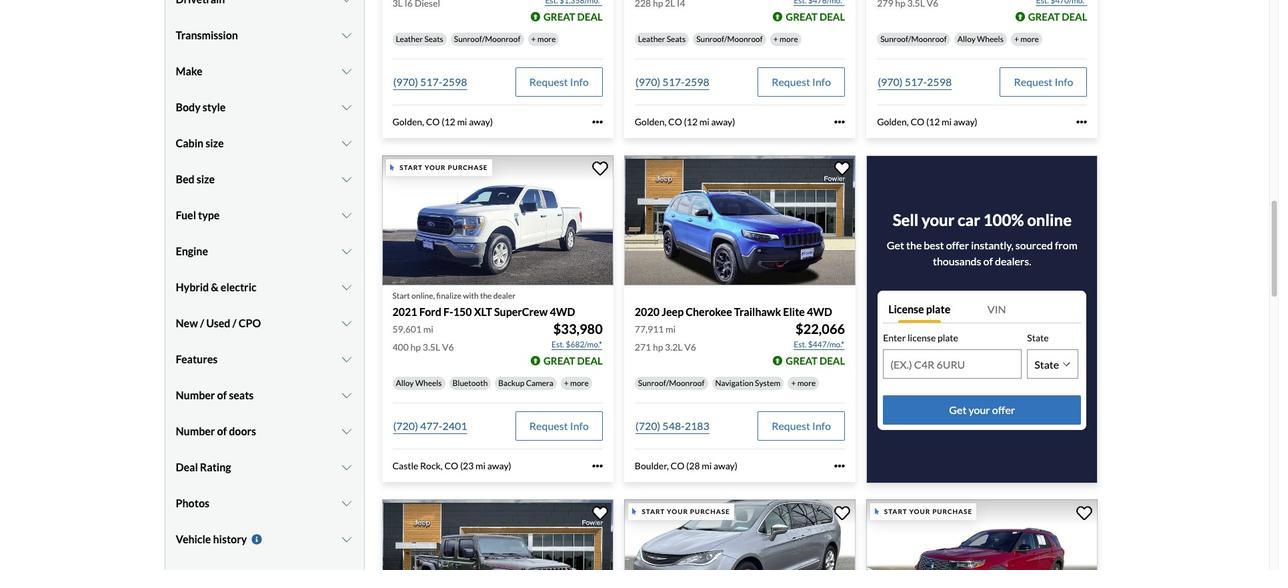 Task type: locate. For each thing, give the bounding box(es) containing it.
3 (12 from the left
[[926, 116, 940, 127]]

0 horizontal spatial alloy
[[396, 378, 414, 388]]

150
[[453, 305, 472, 318]]

271
[[635, 342, 651, 353]]

chevron down image for cabin size
[[340, 138, 353, 149]]

0 horizontal spatial ellipsis h image
[[592, 117, 603, 127]]

est. inside $22,066 est. $447/mo.*
[[794, 340, 807, 350]]

1 horizontal spatial (970) 517-2598
[[635, 75, 710, 88]]

enter license plate
[[883, 332, 958, 344]]

ellipsis h image
[[592, 117, 603, 127], [834, 461, 845, 472]]

1 horizontal spatial get
[[949, 404, 967, 416]]

rapid red metallic tinted clearcoat 2020 ford explorer platinum awd suv / crossover all-wheel drive automatic image
[[866, 499, 1098, 570]]

hp right 271
[[653, 342, 663, 353]]

1 (970) from the left
[[393, 75, 418, 88]]

(970) 517-2598 button for golden, co (12 mi away) ellipsis h icon
[[392, 67, 468, 97]]

of left seats
[[217, 389, 227, 401]]

2 hp from the left
[[653, 342, 663, 353]]

mi inside 59,601 mi 400 hp 3.5l v6
[[423, 324, 433, 335]]

1 horizontal spatial mouse pointer image
[[875, 508, 879, 515]]

purchase for mouse pointer icon corresponding to rapid red metallic tinted clearcoat 2020 ford explorer platinum awd suv / crossover all-wheel drive automatic image
[[932, 507, 972, 515]]

2 (970) 517-2598 button from the left
[[635, 67, 710, 97]]

start your purchase for rapid red metallic tinted clearcoat 2020 ford explorer platinum awd suv / crossover all-wheel drive automatic image
[[884, 507, 972, 515]]

request info button
[[515, 67, 603, 97], [758, 67, 845, 97], [1000, 67, 1087, 97], [515, 412, 603, 441], [758, 412, 845, 441]]

make button
[[176, 54, 353, 88]]

1 horizontal spatial (720)
[[635, 420, 660, 432]]

mouse pointer image
[[632, 508, 637, 515], [875, 508, 879, 515]]

the left best
[[906, 239, 922, 252]]

1 horizontal spatial purchase
[[690, 507, 730, 515]]

0 vertical spatial offer
[[946, 239, 969, 252]]

size right cabin
[[206, 136, 224, 149]]

1 vertical spatial number
[[176, 425, 215, 437]]

get the best offer instantly, sourced from thousands of dealers.
[[887, 239, 1078, 268]]

number up deal rating
[[176, 425, 215, 437]]

chevron down image
[[340, 0, 353, 4], [340, 30, 353, 40], [340, 102, 353, 112], [340, 138, 353, 149], [340, 174, 353, 185], [340, 210, 353, 221], [340, 282, 353, 293], [340, 354, 353, 365], [340, 462, 353, 473], [340, 498, 353, 509]]

hp inside 59,601 mi 400 hp 3.5l v6
[[411, 342, 421, 353]]

xlt
[[474, 305, 492, 318]]

2 517- from the left
[[662, 75, 685, 88]]

1 hp from the left
[[411, 342, 421, 353]]

hp right 400
[[411, 342, 421, 353]]

2 est. from the left
[[794, 340, 807, 350]]

1 leather from the left
[[396, 34, 423, 44]]

1 (970) 517-2598 button from the left
[[392, 67, 468, 97]]

0 vertical spatial plate
[[926, 303, 950, 316]]

0 horizontal spatial 2598
[[442, 75, 467, 88]]

1 horizontal spatial start your purchase
[[642, 507, 730, 515]]

chevron down image inside the make 'dropdown button'
[[340, 66, 353, 76]]

number for number of seats
[[176, 389, 215, 401]]

3 golden, from the left
[[877, 116, 909, 127]]

hp
[[411, 342, 421, 353], [653, 342, 663, 353]]

1 4wd from the left
[[550, 305, 575, 318]]

0 vertical spatial number
[[176, 389, 215, 401]]

1 horizontal spatial alloy
[[958, 34, 976, 44]]

transmission
[[176, 28, 238, 41]]

sell your car 100% online
[[893, 210, 1072, 230]]

from
[[1055, 239, 1078, 252]]

4 chevron down image from the top
[[340, 390, 353, 401]]

10 chevron down image from the top
[[340, 498, 353, 509]]

(720)
[[393, 420, 418, 432], [635, 420, 660, 432]]

more
[[537, 34, 556, 44], [780, 34, 798, 44], [1020, 34, 1039, 44], [570, 378, 589, 388], [797, 378, 816, 388]]

1 vertical spatial of
[[217, 389, 227, 401]]

chevron down image inside cabin size dropdown button
[[340, 138, 353, 149]]

1 horizontal spatial v6
[[684, 342, 696, 353]]

6 chevron down image from the top
[[340, 534, 353, 545]]

boulder, co (28 mi away)
[[635, 460, 738, 472]]

1 horizontal spatial offer
[[992, 404, 1015, 416]]

start for billet silver metallic clearcoat 2020 chrysler pacifica limited fwd minivan front-wheel drive 9-speed automatic image on the bottom
[[642, 507, 665, 515]]

1 seats from the left
[[424, 34, 443, 44]]

chevron down image inside 'deal rating' dropdown button
[[340, 462, 353, 473]]

chevron down image inside hybrid & electric dropdown button
[[340, 282, 353, 293]]

start inside start online, finalize with the dealer 2021 ford f-150 xlt supercrew 4wd
[[392, 291, 410, 301]]

1 golden, co (12 mi away) from the left
[[392, 116, 493, 127]]

hp for $33,980
[[411, 342, 421, 353]]

1 horizontal spatial (12
[[684, 116, 698, 127]]

1 vertical spatial offer
[[992, 404, 1015, 416]]

5 chevron down image from the top
[[340, 174, 353, 185]]

0 horizontal spatial (970)
[[393, 75, 418, 88]]

license plate tab
[[883, 296, 982, 323]]

1 chevron down image from the top
[[340, 66, 353, 76]]

2 horizontal spatial (970)
[[878, 75, 903, 88]]

your
[[425, 163, 446, 171], [922, 210, 955, 230], [969, 404, 990, 416], [667, 507, 688, 515], [909, 507, 931, 515]]

ellipsis h image for boulder, co (28 mi away)
[[834, 461, 845, 472]]

get down sell at the right top of page
[[887, 239, 904, 252]]

2 horizontal spatial 517-
[[905, 75, 927, 88]]

mouse pointer image
[[390, 164, 394, 171]]

get your offer
[[949, 404, 1015, 416]]

v6
[[442, 342, 454, 353], [684, 342, 696, 353]]

2 horizontal spatial golden, co (12 mi away)
[[877, 116, 978, 127]]

0 vertical spatial the
[[906, 239, 922, 252]]

0 horizontal spatial golden, co (12 mi away)
[[392, 116, 493, 127]]

chevron down image inside transmission dropdown button
[[340, 30, 353, 40]]

(12
[[442, 116, 455, 127], [684, 116, 698, 127], [926, 116, 940, 127]]

1 horizontal spatial leather
[[638, 34, 665, 44]]

start your purchase for oxford white 2021 ford f-150 xlt supercrew 4wd pickup truck four-wheel drive automatic image
[[400, 163, 488, 171]]

chevron down image inside new / used / cpo "dropdown button"
[[340, 318, 353, 329]]

0 horizontal spatial (970) 517-2598
[[393, 75, 467, 88]]

3 golden, co (12 mi away) from the left
[[877, 116, 978, 127]]

548-
[[662, 420, 685, 432]]

chevron down image for hybrid & electric
[[340, 282, 353, 293]]

0 horizontal spatial alloy wheels
[[396, 378, 442, 388]]

plate
[[926, 303, 950, 316], [938, 332, 958, 344]]

1 leather seats from the left
[[396, 34, 443, 44]]

2 (970) from the left
[[635, 75, 660, 88]]

chevron down image for bed size
[[340, 174, 353, 185]]

0 vertical spatial alloy
[[958, 34, 976, 44]]

3 2598 from the left
[[927, 75, 952, 88]]

3 (970) 517-2598 from the left
[[878, 75, 952, 88]]

ellipsis h image for alloy wheels
[[1077, 117, 1087, 127]]

1 horizontal spatial 4wd
[[807, 305, 832, 318]]

59,601
[[392, 324, 422, 335]]

0 vertical spatial get
[[887, 239, 904, 252]]

castle rock, co (23 mi away)
[[392, 460, 511, 472]]

2 horizontal spatial (970) 517-2598 button
[[877, 67, 952, 97]]

(970) 517-2598 for (970) 517-2598 button corresponding to alloy wheels's ellipsis h image
[[878, 75, 952, 88]]

0 horizontal spatial (720)
[[393, 420, 418, 432]]

6 chevron down image from the top
[[340, 210, 353, 221]]

9 chevron down image from the top
[[340, 462, 353, 473]]

chevron down image inside features dropdown button
[[340, 354, 353, 365]]

4wd up the $22,066
[[807, 305, 832, 318]]

2 (970) 517-2598 from the left
[[635, 75, 710, 88]]

fuel type button
[[176, 199, 353, 232]]

0 vertical spatial size
[[206, 136, 224, 149]]

get inside button
[[949, 404, 967, 416]]

2 horizontal spatial ellipsis h image
[[1077, 117, 1087, 127]]

your for oxford white 2021 ford f-150 xlt supercrew 4wd pickup truck four-wheel drive automatic image
[[425, 163, 446, 171]]

4wd inside start online, finalize with the dealer 2021 ford f-150 xlt supercrew 4wd
[[550, 305, 575, 318]]

$682/mo.*
[[566, 340, 602, 350]]

chevron down image inside the bed size dropdown button
[[340, 174, 353, 185]]

away) for golden, co (12 mi away) ellipsis h icon
[[469, 116, 493, 127]]

doors
[[229, 425, 256, 437]]

backup camera
[[498, 378, 553, 388]]

(970) for sunroof/moonroof ellipsis h image
[[635, 75, 660, 88]]

of down instantly,
[[983, 255, 993, 268]]

3.2l
[[665, 342, 683, 353]]

/ right new
[[200, 317, 204, 329]]

away)
[[469, 116, 493, 127], [711, 116, 735, 127], [954, 116, 978, 127], [487, 460, 511, 472], [714, 460, 738, 472]]

2 chevron down image from the top
[[340, 30, 353, 40]]

chevron down image for transmission
[[340, 30, 353, 40]]

number inside dropdown button
[[176, 389, 215, 401]]

1 v6 from the left
[[442, 342, 454, 353]]

2 (720) from the left
[[635, 420, 660, 432]]

0 horizontal spatial seats
[[424, 34, 443, 44]]

0 vertical spatial wheels
[[977, 34, 1004, 44]]

(28
[[686, 460, 700, 472]]

5 chevron down image from the top
[[340, 426, 353, 437]]

1 horizontal spatial the
[[906, 239, 922, 252]]

away) for sunroof/moonroof ellipsis h image
[[711, 116, 735, 127]]

(970) 517-2598 button for alloy wheels's ellipsis h image
[[877, 67, 952, 97]]

state
[[1027, 332, 1049, 344]]

number for number of doors
[[176, 425, 215, 437]]

get for get the best offer instantly, sourced from thousands of dealers.
[[887, 239, 904, 252]]

59,601 mi 400 hp 3.5l v6
[[392, 324, 454, 353]]

mi inside 77,911 mi 271 hp 3.2l v6
[[666, 324, 676, 335]]

of left doors on the left bottom of the page
[[217, 425, 227, 437]]

offer
[[946, 239, 969, 252], [992, 404, 1015, 416]]

&
[[211, 281, 219, 293]]

purchase
[[448, 163, 488, 171], [690, 507, 730, 515], [932, 507, 972, 515]]

(720) inside (720) 477-2401 button
[[393, 420, 418, 432]]

request info
[[529, 75, 589, 88], [772, 75, 831, 88], [1014, 75, 1073, 88], [529, 420, 589, 432], [772, 420, 831, 432]]

backup
[[498, 378, 524, 388]]

est. inside $33,980 est. $682/mo.*
[[552, 340, 564, 350]]

0 horizontal spatial offer
[[946, 239, 969, 252]]

1 vertical spatial the
[[480, 291, 492, 301]]

deal rating button
[[176, 451, 353, 484]]

v6 right 3.2l
[[684, 342, 696, 353]]

1 (720) from the left
[[393, 420, 418, 432]]

v6 for $22,066
[[684, 342, 696, 353]]

supercrew
[[494, 305, 548, 318]]

0 horizontal spatial purchase
[[448, 163, 488, 171]]

tab list
[[883, 296, 1081, 323]]

0 horizontal spatial (970) 517-2598 button
[[392, 67, 468, 97]]

enter
[[883, 332, 906, 344]]

v6 inside 59,601 mi 400 hp 3.5l v6
[[442, 342, 454, 353]]

1 horizontal spatial golden, co (12 mi away)
[[635, 116, 735, 127]]

chevron down image inside body style dropdown button
[[340, 102, 353, 112]]

the right with
[[480, 291, 492, 301]]

2 vertical spatial of
[[217, 425, 227, 437]]

0 horizontal spatial mouse pointer image
[[632, 508, 637, 515]]

est. down the $22,066
[[794, 340, 807, 350]]

sarge green clearcoat 2023 jeep gladiator rubicon crew cab 4wd pickup truck four-wheel drive 8-speed automatic image
[[382, 499, 613, 570]]

hp for $22,066
[[653, 342, 663, 353]]

chevron down image for deal rating
[[340, 462, 353, 473]]

of inside dropdown button
[[217, 425, 227, 437]]

0 horizontal spatial the
[[480, 291, 492, 301]]

2 horizontal spatial start your purchase
[[884, 507, 972, 515]]

1 est. from the left
[[552, 340, 564, 350]]

2 v6 from the left
[[684, 342, 696, 353]]

start your purchase
[[400, 163, 488, 171], [642, 507, 730, 515], [884, 507, 972, 515]]

0 horizontal spatial get
[[887, 239, 904, 252]]

(970)
[[393, 75, 418, 88], [635, 75, 660, 88], [878, 75, 903, 88]]

start
[[400, 163, 423, 171], [392, 291, 410, 301], [642, 507, 665, 515], [884, 507, 907, 515]]

of
[[983, 255, 993, 268], [217, 389, 227, 401], [217, 425, 227, 437]]

the inside "get the best offer instantly, sourced from thousands of dealers."
[[906, 239, 922, 252]]

mouse pointer image for billet silver metallic clearcoat 2020 chrysler pacifica limited fwd minivan front-wheel drive 9-speed automatic image on the bottom
[[632, 508, 637, 515]]

400
[[392, 342, 409, 353]]

leather seats for sunroof/moonroof ellipsis h image (970) 517-2598 button
[[638, 34, 686, 44]]

0 vertical spatial alloy wheels
[[958, 34, 1004, 44]]

chevron down image for engine
[[340, 246, 353, 257]]

1 horizontal spatial 517-
[[662, 75, 685, 88]]

dealers.
[[995, 255, 1031, 268]]

2401
[[442, 420, 467, 432]]

0 horizontal spatial wheels
[[415, 378, 442, 388]]

leather seats
[[396, 34, 443, 44], [638, 34, 686, 44]]

1 horizontal spatial (970)
[[635, 75, 660, 88]]

4 chevron down image from the top
[[340, 138, 353, 149]]

0 horizontal spatial 4wd
[[550, 305, 575, 318]]

0 horizontal spatial /
[[200, 317, 204, 329]]

0 horizontal spatial golden,
[[392, 116, 424, 127]]

2 leather seats from the left
[[638, 34, 686, 44]]

1 horizontal spatial (970) 517-2598 button
[[635, 67, 710, 97]]

1 horizontal spatial start your purchase link
[[866, 499, 1101, 570]]

$22,066 est. $447/mo.*
[[794, 321, 845, 350]]

2 horizontal spatial (970) 517-2598
[[878, 75, 952, 88]]

1 vertical spatial size
[[197, 173, 215, 185]]

size for cabin size
[[206, 136, 224, 149]]

1 vertical spatial alloy
[[396, 378, 414, 388]]

0 horizontal spatial v6
[[442, 342, 454, 353]]

the
[[906, 239, 922, 252], [480, 291, 492, 301]]

size inside dropdown button
[[197, 173, 215, 185]]

1 vertical spatial alloy wheels
[[396, 378, 442, 388]]

+
[[531, 34, 536, 44], [774, 34, 778, 44], [1014, 34, 1019, 44], [564, 378, 569, 388], [791, 378, 796, 388]]

hybrid & electric button
[[176, 271, 353, 304]]

v6 right 3.5l
[[442, 342, 454, 353]]

(720) left the 477-
[[393, 420, 418, 432]]

est. down $33,980
[[552, 340, 564, 350]]

chevron down image inside number of seats dropdown button
[[340, 390, 353, 401]]

8 chevron down image from the top
[[340, 354, 353, 365]]

2 chevron down image from the top
[[340, 246, 353, 257]]

best
[[924, 239, 944, 252]]

4wd up $33,980
[[550, 305, 575, 318]]

hp inside 77,911 mi 271 hp 3.2l v6
[[653, 342, 663, 353]]

0 vertical spatial ellipsis h image
[[592, 117, 603, 127]]

0 vertical spatial of
[[983, 255, 993, 268]]

0 horizontal spatial leather
[[396, 34, 423, 44]]

get for get your offer
[[949, 404, 967, 416]]

1 horizontal spatial est.
[[794, 340, 807, 350]]

2 horizontal spatial purchase
[[932, 507, 972, 515]]

rock,
[[420, 460, 443, 472]]

477-
[[420, 420, 442, 432]]

1 517- from the left
[[420, 75, 442, 88]]

/ left cpo
[[232, 317, 237, 329]]

0 horizontal spatial 517-
[[420, 75, 442, 88]]

3 517- from the left
[[905, 75, 927, 88]]

0 horizontal spatial hp
[[411, 342, 421, 353]]

(720) inside (720) 548-2183 button
[[635, 420, 660, 432]]

size inside dropdown button
[[206, 136, 224, 149]]

1 horizontal spatial leather seats
[[638, 34, 686, 44]]

your for billet silver metallic clearcoat 2020 chrysler pacifica limited fwd minivan front-wheel drive 9-speed automatic image on the bottom
[[667, 507, 688, 515]]

0 horizontal spatial start your purchase link
[[624, 499, 858, 570]]

1 vertical spatial get
[[949, 404, 967, 416]]

ellipsis h image
[[834, 117, 845, 127], [1077, 117, 1087, 127], [592, 461, 603, 472]]

chevron down image inside "number of doors" dropdown button
[[340, 426, 353, 437]]

2 horizontal spatial (12
[[926, 116, 940, 127]]

hydro blue pearlcoat 2020 jeep cherokee trailhawk elite 4wd suv / crossover four-wheel drive 9-speed automatic image
[[624, 155, 856, 285]]

number down features
[[176, 389, 215, 401]]

chevron down image inside "photos" dropdown button
[[340, 498, 353, 509]]

1 mouse pointer image from the left
[[632, 508, 637, 515]]

1 horizontal spatial /
[[232, 317, 237, 329]]

1 (12 from the left
[[442, 116, 455, 127]]

tab list containing license plate
[[883, 296, 1081, 323]]

1 horizontal spatial golden,
[[635, 116, 666, 127]]

3 (970) 517-2598 button from the left
[[877, 67, 952, 97]]

chevron down image inside fuel type dropdown button
[[340, 210, 353, 221]]

1 horizontal spatial seats
[[667, 34, 686, 44]]

camera
[[526, 378, 553, 388]]

0 horizontal spatial start your purchase
[[400, 163, 488, 171]]

2020
[[635, 305, 660, 318]]

$33,980 est. $682/mo.*
[[552, 321, 603, 350]]

get inside "get the best offer instantly, sourced from thousands of dealers."
[[887, 239, 904, 252]]

v6 inside 77,911 mi 271 hp 3.2l v6
[[684, 342, 696, 353]]

great deal
[[544, 11, 603, 23], [786, 11, 845, 23], [1028, 11, 1087, 23], [544, 355, 603, 367], [786, 355, 845, 367]]

(720) for (720) 477-2401
[[393, 420, 418, 432]]

1 (970) 517-2598 from the left
[[393, 75, 467, 88]]

new
[[176, 317, 198, 329]]

get down enter license plate field at right
[[949, 404, 967, 416]]

2 mouse pointer image from the left
[[875, 508, 879, 515]]

used
[[206, 317, 230, 329]]

type
[[198, 209, 220, 221]]

chevron down image for new / used / cpo
[[340, 318, 353, 329]]

seats
[[424, 34, 443, 44], [667, 34, 686, 44]]

2 horizontal spatial 2598
[[927, 75, 952, 88]]

2 horizontal spatial golden,
[[877, 116, 909, 127]]

1 horizontal spatial ellipsis h image
[[834, 117, 845, 127]]

deal
[[577, 11, 603, 23], [820, 11, 845, 23], [1062, 11, 1087, 23], [577, 355, 603, 367], [820, 355, 845, 367]]

1 horizontal spatial wheels
[[977, 34, 1004, 44]]

0 horizontal spatial leather seats
[[396, 34, 443, 44]]

new / used / cpo
[[176, 317, 261, 329]]

of inside dropdown button
[[217, 389, 227, 401]]

1 vertical spatial ellipsis h image
[[834, 461, 845, 472]]

number inside dropdown button
[[176, 425, 215, 437]]

1 horizontal spatial 2598
[[685, 75, 710, 88]]

3 chevron down image from the top
[[340, 318, 353, 329]]

(970) 517-2598 button for sunroof/moonroof ellipsis h image
[[635, 67, 710, 97]]

request
[[529, 75, 568, 88], [772, 75, 810, 88], [1014, 75, 1053, 88], [529, 420, 568, 432], [772, 420, 810, 432]]

bed size
[[176, 173, 215, 185]]

0 horizontal spatial est.
[[552, 340, 564, 350]]

0 horizontal spatial (12
[[442, 116, 455, 127]]

mi
[[457, 116, 467, 127], [699, 116, 709, 127], [942, 116, 952, 127], [423, 324, 433, 335], [666, 324, 676, 335], [476, 460, 486, 472], [702, 460, 712, 472]]

size right bed
[[197, 173, 215, 185]]

1 number from the top
[[176, 389, 215, 401]]

get
[[887, 239, 904, 252], [949, 404, 967, 416]]

hybrid
[[176, 281, 209, 293]]

start for oxford white 2021 ford f-150 xlt supercrew 4wd pickup truck four-wheel drive automatic image
[[400, 163, 423, 171]]

hybrid & electric
[[176, 281, 257, 293]]

1 horizontal spatial hp
[[653, 342, 663, 353]]

offer inside "get the best offer instantly, sourced from thousands of dealers."
[[946, 239, 969, 252]]

2 number from the top
[[176, 425, 215, 437]]

start your purchase link
[[624, 499, 858, 570], [866, 499, 1101, 570]]

chevron down image
[[340, 66, 353, 76], [340, 246, 353, 257], [340, 318, 353, 329], [340, 390, 353, 401], [340, 426, 353, 437], [340, 534, 353, 545]]

3 (970) from the left
[[878, 75, 903, 88]]

chevron down image inside engine "dropdown button"
[[340, 246, 353, 257]]

(720) left the 548-
[[635, 420, 660, 432]]

sunroof/moonroof
[[454, 34, 521, 44], [696, 34, 763, 44], [880, 34, 947, 44], [638, 378, 705, 388]]

1 horizontal spatial ellipsis h image
[[834, 461, 845, 472]]

3 chevron down image from the top
[[340, 102, 353, 112]]

7 chevron down image from the top
[[340, 282, 353, 293]]



Task type: describe. For each thing, give the bounding box(es) containing it.
navigation system
[[715, 378, 781, 388]]

(720) for (720) 548-2183
[[635, 420, 660, 432]]

1 start your purchase link from the left
[[624, 499, 858, 570]]

(720) 477-2401 button
[[392, 412, 468, 441]]

cpo
[[239, 317, 261, 329]]

start for rapid red metallic tinted clearcoat 2020 ford explorer platinum awd suv / crossover all-wheel drive automatic image
[[884, 507, 907, 515]]

(720) 477-2401
[[393, 420, 467, 432]]

2021
[[392, 305, 417, 318]]

number of doors
[[176, 425, 256, 437]]

2 start your purchase link from the left
[[866, 499, 1101, 570]]

navigation
[[715, 378, 753, 388]]

1 chevron down image from the top
[[340, 0, 353, 4]]

chevron down image for number of doors
[[340, 426, 353, 437]]

offer inside button
[[992, 404, 1015, 416]]

billet silver metallic clearcoat 2020 chrysler pacifica limited fwd minivan front-wheel drive 9-speed automatic image
[[624, 499, 856, 570]]

of for doors
[[217, 425, 227, 437]]

(23
[[460, 460, 474, 472]]

1 vertical spatial wheels
[[415, 378, 442, 388]]

est. for $33,980
[[552, 340, 564, 350]]

chevron down image for features
[[340, 354, 353, 365]]

1 vertical spatial plate
[[938, 332, 958, 344]]

body style
[[176, 100, 226, 113]]

elite
[[783, 305, 805, 318]]

number of seats
[[176, 389, 254, 401]]

boulder,
[[635, 460, 669, 472]]

chevron down image for photos
[[340, 498, 353, 509]]

ford
[[419, 305, 441, 318]]

history
[[213, 533, 247, 545]]

bed
[[176, 173, 194, 185]]

get your offer button
[[883, 396, 1081, 425]]

leather seats for (970) 517-2598 button related to golden, co (12 mi away) ellipsis h icon
[[396, 34, 443, 44]]

2 golden, from the left
[[635, 116, 666, 127]]

2 4wd from the left
[[807, 305, 832, 318]]

f-
[[444, 305, 453, 318]]

vin
[[988, 303, 1006, 316]]

2020 jeep cherokee trailhawk elite 4wd
[[635, 305, 832, 318]]

(970) 517-2598 for (970) 517-2598 button related to golden, co (12 mi away) ellipsis h icon
[[393, 75, 467, 88]]

2 seats from the left
[[667, 34, 686, 44]]

new / used / cpo button
[[176, 307, 353, 340]]

deal
[[176, 461, 198, 473]]

2 golden, co (12 mi away) from the left
[[635, 116, 735, 127]]

the inside start online, finalize with the dealer 2021 ford f-150 xlt supercrew 4wd
[[480, 291, 492, 301]]

chevron down image for number of seats
[[340, 390, 353, 401]]

fuel
[[176, 209, 196, 221]]

1 horizontal spatial alloy wheels
[[958, 34, 1004, 44]]

2183
[[685, 420, 710, 432]]

make
[[176, 64, 203, 77]]

(970) 517-2598 for sunroof/moonroof ellipsis h image (970) 517-2598 button
[[635, 75, 710, 88]]

1 2598 from the left
[[442, 75, 467, 88]]

2 2598 from the left
[[685, 75, 710, 88]]

77,911
[[635, 324, 664, 335]]

car
[[958, 210, 980, 230]]

license
[[908, 332, 936, 344]]

(970) for golden, co (12 mi away) ellipsis h icon
[[393, 75, 418, 88]]

bluetooth
[[453, 378, 488, 388]]

est. for $22,066
[[794, 340, 807, 350]]

photos button
[[176, 487, 353, 520]]

of for seats
[[217, 389, 227, 401]]

away) for ellipsis h icon for boulder, co (28 mi away)
[[714, 460, 738, 472]]

engine
[[176, 245, 208, 257]]

cherokee
[[686, 305, 732, 318]]

1 / from the left
[[200, 317, 204, 329]]

instantly,
[[971, 239, 1014, 252]]

chevron down image for fuel type
[[340, 210, 353, 221]]

ellipsis h image for golden, co (12 mi away)
[[592, 117, 603, 127]]

transmission button
[[176, 18, 353, 52]]

style
[[203, 100, 226, 113]]

100%
[[983, 210, 1024, 230]]

est. $447/mo.* button
[[793, 338, 845, 352]]

ellipsis h image for sunroof/moonroof
[[834, 117, 845, 127]]

(720) 548-2183 button
[[635, 412, 710, 441]]

2 / from the left
[[232, 317, 237, 329]]

with
[[463, 291, 479, 301]]

est. $682/mo.* button
[[551, 338, 603, 352]]

fuel type
[[176, 209, 220, 221]]

start your purchase for billet silver metallic clearcoat 2020 chrysler pacifica limited fwd minivan front-wheel drive 9-speed automatic image on the bottom
[[642, 507, 730, 515]]

bed size button
[[176, 163, 353, 196]]

license plate
[[888, 303, 950, 316]]

away) for alloy wheels's ellipsis h image
[[954, 116, 978, 127]]

number of seats button
[[176, 379, 353, 412]]

dealer
[[493, 291, 516, 301]]

trailhawk
[[734, 305, 781, 318]]

start online, finalize with the dealer 2021 ford f-150 xlt supercrew 4wd
[[392, 291, 575, 318]]

deal rating
[[176, 461, 231, 473]]

purchase for mouse pointer icon corresponding to billet silver metallic clearcoat 2020 chrysler pacifica limited fwd minivan front-wheel drive 9-speed automatic image on the bottom
[[690, 507, 730, 515]]

cabin size button
[[176, 126, 353, 160]]

online
[[1027, 210, 1072, 230]]

vehicle history
[[176, 533, 247, 545]]

your inside get your offer button
[[969, 404, 990, 416]]

(720) 548-2183
[[635, 420, 710, 432]]

3.5l
[[423, 342, 440, 353]]

Enter license plate field
[[884, 350, 1021, 378]]

purchase for mouse pointer image
[[448, 163, 488, 171]]

v6 for $33,980
[[442, 342, 454, 353]]

license
[[888, 303, 924, 316]]

sell
[[893, 210, 919, 230]]

features button
[[176, 343, 353, 376]]

electric
[[221, 281, 257, 293]]

cabin size
[[176, 136, 224, 149]]

engine button
[[176, 235, 353, 268]]

plate inside 'tab'
[[926, 303, 950, 316]]

(970) for alloy wheels's ellipsis h image
[[878, 75, 903, 88]]

features
[[176, 353, 218, 365]]

0 horizontal spatial ellipsis h image
[[592, 461, 603, 472]]

info circle image
[[250, 534, 264, 545]]

of inside "get the best offer instantly, sourced from thousands of dealers."
[[983, 255, 993, 268]]

mouse pointer image for rapid red metallic tinted clearcoat 2020 ford explorer platinum awd suv / crossover all-wheel drive automatic image
[[875, 508, 879, 515]]

vehicle
[[176, 533, 211, 545]]

number of doors button
[[176, 415, 353, 448]]

size for bed size
[[197, 173, 215, 185]]

2 (12 from the left
[[684, 116, 698, 127]]

2 leather from the left
[[638, 34, 665, 44]]

$447/mo.*
[[808, 340, 844, 350]]

jeep
[[662, 305, 684, 318]]

chevron down image for body style
[[340, 102, 353, 112]]

1 golden, from the left
[[392, 116, 424, 127]]

photos
[[176, 497, 209, 509]]

sourced
[[1016, 239, 1053, 252]]

oxford white 2021 ford f-150 xlt supercrew 4wd pickup truck four-wheel drive automatic image
[[382, 155, 613, 285]]

body
[[176, 100, 201, 113]]

finalize
[[436, 291, 461, 301]]

cabin
[[176, 136, 204, 149]]

your for rapid red metallic tinted clearcoat 2020 ford explorer platinum awd suv / crossover all-wheel drive automatic image
[[909, 507, 931, 515]]

77,911 mi 271 hp 3.2l v6
[[635, 324, 696, 353]]

chevron down image for make
[[340, 66, 353, 76]]

vin tab
[[982, 296, 1081, 323]]

$22,066
[[796, 321, 845, 337]]



Task type: vqa. For each thing, say whether or not it's contained in the screenshot.
89,322 mi 340 hp 3L V6
no



